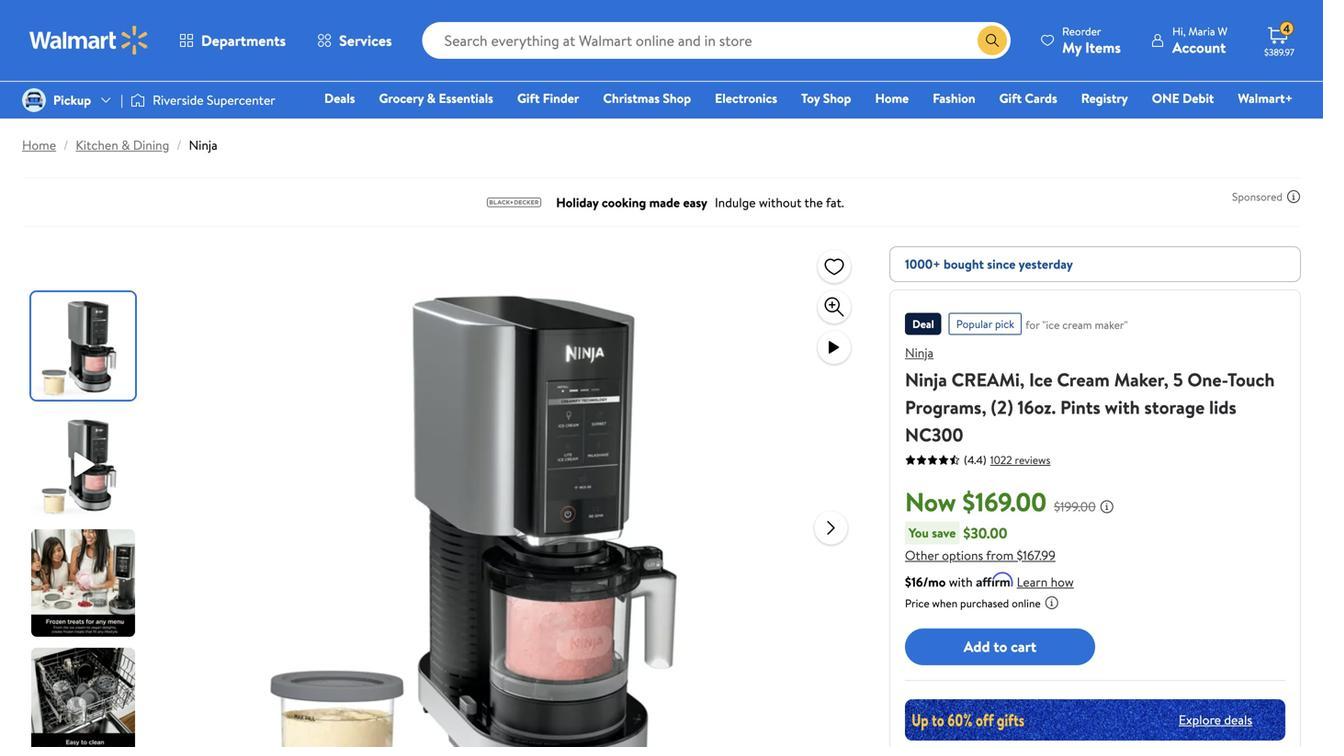 Task type: vqa. For each thing, say whether or not it's contained in the screenshot.
Bike inside the $ 58 00 $78.00 $48.00 on Nov 22nd You save $30.00 Huffy 20 in. Rock It Kids Bike for Boys Ages 5 and up, Child, Royal Blue
no



Task type: describe. For each thing, give the bounding box(es) containing it.
services button
[[301, 18, 408, 62]]

1022
[[990, 452, 1012, 468]]

"ice
[[1042, 317, 1060, 333]]

yesterday
[[1019, 255, 1073, 273]]

0 vertical spatial home link
[[867, 88, 917, 108]]

gift finder link
[[509, 88, 587, 108]]

2 vertical spatial ninja
[[905, 367, 947, 392]]

16oz.
[[1018, 394, 1056, 420]]

price
[[905, 595, 930, 611]]

price when purchased online
[[905, 595, 1041, 611]]

1 vertical spatial ninja
[[905, 344, 934, 362]]

grocery
[[379, 89, 424, 107]]

reorder
[[1062, 23, 1101, 39]]

1000+
[[905, 255, 941, 273]]

w
[[1218, 23, 1228, 39]]

one
[[1152, 89, 1180, 107]]

home for home
[[875, 89, 909, 107]]

shop for christmas shop
[[663, 89, 691, 107]]

maria
[[1188, 23, 1215, 39]]

explore
[[1179, 711, 1221, 729]]

riverside
[[153, 91, 204, 109]]

supercenter
[[207, 91, 275, 109]]

gift for gift cards
[[999, 89, 1022, 107]]

touch
[[1228, 367, 1275, 392]]

finder
[[543, 89, 579, 107]]

maker"
[[1095, 317, 1128, 333]]

learn how button
[[1017, 572, 1074, 592]]

now
[[905, 484, 956, 520]]

search icon image
[[985, 33, 1000, 48]]

lids
[[1209, 394, 1237, 420]]

$169.00
[[962, 484, 1047, 520]]

learn more about strikethrough prices image
[[1100, 499, 1114, 514]]

4
[[1283, 21, 1290, 36]]

add to cart button
[[905, 628, 1095, 665]]

popular
[[956, 316, 992, 332]]

$16/mo
[[905, 573, 946, 591]]

gift for gift finder
[[517, 89, 540, 107]]

registry
[[1081, 89, 1128, 107]]

0 vertical spatial ninja
[[189, 136, 217, 154]]

christmas shop link
[[595, 88, 699, 108]]

hi,
[[1172, 23, 1186, 39]]

departments button
[[164, 18, 301, 62]]

pints
[[1060, 394, 1101, 420]]

kitchen
[[76, 136, 118, 154]]

1022 reviews link
[[987, 452, 1051, 468]]

you save $30.00 other options from $167.99
[[905, 523, 1056, 564]]

Search search field
[[422, 22, 1011, 59]]

pick
[[995, 316, 1014, 332]]

from
[[986, 546, 1014, 564]]

explore deals
[[1179, 711, 1252, 729]]

toy
[[801, 89, 820, 107]]

purchased
[[960, 595, 1009, 611]]

electronics
[[715, 89, 777, 107]]

|
[[121, 91, 123, 109]]

add
[[964, 636, 990, 657]]

how
[[1051, 573, 1074, 591]]

storage
[[1144, 394, 1205, 420]]

learn how
[[1017, 573, 1074, 591]]

toy shop
[[801, 89, 851, 107]]

my
[[1062, 37, 1082, 57]]

other
[[905, 546, 939, 564]]

you
[[909, 524, 929, 541]]

0 vertical spatial &
[[427, 89, 436, 107]]

5
[[1173, 367, 1183, 392]]

dining
[[133, 136, 169, 154]]

hi, maria w account
[[1172, 23, 1228, 57]]

now $169.00
[[905, 484, 1047, 520]]

(2)
[[991, 394, 1013, 420]]

registry link
[[1073, 88, 1136, 108]]

deals
[[324, 89, 355, 107]]



Task type: locate. For each thing, give the bounding box(es) containing it.
 image
[[22, 88, 46, 112]]

programs,
[[905, 394, 987, 420]]

items
[[1085, 37, 1121, 57]]

/ left kitchen
[[63, 136, 68, 154]]

home link left fashion link
[[867, 88, 917, 108]]

& left "dining"
[[121, 136, 130, 154]]

shop right toy
[[823, 89, 851, 107]]

ninja link down riverside supercenter
[[189, 136, 217, 154]]

save
[[932, 524, 956, 541]]

ninja down the deal
[[905, 344, 934, 362]]

pickup
[[53, 91, 91, 109]]

ninja creami, ice cream maker, 5 one-touch programs, (2) 16oz. pints with storage lids nc300 - image 2 of 10 image
[[31, 411, 139, 518]]

/
[[63, 136, 68, 154], [177, 136, 182, 154]]

0 horizontal spatial gift
[[517, 89, 540, 107]]

when
[[932, 595, 958, 611]]

electronics link
[[707, 88, 786, 108]]

1 horizontal spatial /
[[177, 136, 182, 154]]

shop right christmas
[[663, 89, 691, 107]]

since
[[987, 255, 1016, 273]]

2 shop from the left
[[823, 89, 851, 107]]

$167.99
[[1017, 546, 1056, 564]]

gift finder
[[517, 89, 579, 107]]

walmart image
[[29, 26, 149, 55]]

walmart+
[[1238, 89, 1293, 107]]

gift cards
[[999, 89, 1057, 107]]

1 horizontal spatial home link
[[867, 88, 917, 108]]

(4.4) 1022 reviews
[[964, 452, 1051, 468]]

0 horizontal spatial home link
[[22, 136, 56, 154]]

1 shop from the left
[[663, 89, 691, 107]]

home for home / kitchen & dining / ninja
[[22, 136, 56, 154]]

account
[[1172, 37, 1226, 57]]

affirm image
[[976, 572, 1013, 586]]

ninja link down the deal
[[905, 344, 934, 362]]

0 vertical spatial home
[[875, 89, 909, 107]]

ninja up programs,
[[905, 367, 947, 392]]

$30.00
[[963, 523, 1008, 543]]

services
[[339, 30, 392, 51]]

fashion link
[[925, 88, 984, 108]]

grocery & essentials
[[379, 89, 493, 107]]

zoom image modal image
[[823, 296, 845, 318]]

popular pick
[[956, 316, 1014, 332]]

0 vertical spatial with
[[1105, 394, 1140, 420]]

& right grocery
[[427, 89, 436, 107]]

up to sixty percent off deals. shop now. image
[[905, 699, 1285, 740]]

ad disclaimer and feedback image
[[1286, 189, 1301, 204]]

home link down pickup
[[22, 136, 56, 154]]

gift
[[517, 89, 540, 107], [999, 89, 1022, 107]]

deals link
[[316, 88, 363, 108]]

walmart+ link
[[1230, 88, 1301, 108]]

with down maker,
[[1105, 394, 1140, 420]]

ninja creami, ice cream maker, 5 one-touch programs, (2) 16oz. pints with storage lids nc300 - image 3 of 10 image
[[31, 529, 139, 637]]

one debit
[[1152, 89, 1214, 107]]

Walmart Site-Wide search field
[[422, 22, 1011, 59]]

gift left the finder
[[517, 89, 540, 107]]

1 vertical spatial home
[[22, 136, 56, 154]]

1 vertical spatial with
[[949, 573, 973, 591]]

ninja creami, ice cream maker, 5 one-touch programs, (2) 16oz. pints with storage lids nc300 - image 1 of 10 image
[[31, 292, 139, 400]]

sponsored
[[1232, 189, 1283, 204]]

2 gift from the left
[[999, 89, 1022, 107]]

1 horizontal spatial &
[[427, 89, 436, 107]]

cream
[[1062, 317, 1092, 333]]

kitchen & dining link
[[76, 136, 169, 154]]

departments
[[201, 30, 286, 51]]

essentials
[[439, 89, 493, 107]]

0 horizontal spatial /
[[63, 136, 68, 154]]

shop
[[663, 89, 691, 107], [823, 89, 851, 107]]

0 horizontal spatial with
[[949, 573, 973, 591]]

1 horizontal spatial home
[[875, 89, 909, 107]]

1 / from the left
[[63, 136, 68, 154]]

0 horizontal spatial shop
[[663, 89, 691, 107]]

home inside home link
[[875, 89, 909, 107]]

ninja down riverside supercenter
[[189, 136, 217, 154]]

1000+ bought since yesterday
[[905, 255, 1073, 273]]

ninja creami, ice cream maker, 5 one-touch programs, (2) 16oz. pints with storage lids nc300 image
[[212, 246, 800, 747]]

christmas
[[603, 89, 660, 107]]

view video image
[[823, 336, 845, 358]]

creami,
[[952, 367, 1025, 392]]

shop for toy shop
[[823, 89, 851, 107]]

ninja creami, ice cream maker, 5 one-touch programs, (2) 16oz. pints with storage lids nc300 - image 4 of 10 image
[[31, 648, 139, 747]]

home link
[[867, 88, 917, 108], [22, 136, 56, 154]]

gift cards link
[[991, 88, 1066, 108]]

bought
[[944, 255, 984, 273]]

/ right "dining"
[[177, 136, 182, 154]]

add to cart
[[964, 636, 1037, 657]]

with up price when purchased online
[[949, 573, 973, 591]]

with inside ninja ninja creami, ice cream maker, 5 one-touch programs, (2) 16oz. pints with storage lids nc300
[[1105, 394, 1140, 420]]

toy shop link
[[793, 88, 860, 108]]

deals
[[1224, 711, 1252, 729]]

home down pickup
[[22, 136, 56, 154]]

one debit link
[[1144, 88, 1222, 108]]

online
[[1012, 595, 1041, 611]]

cart
[[1011, 636, 1037, 657]]

1 gift from the left
[[517, 89, 540, 107]]

ice
[[1029, 367, 1053, 392]]

fashion
[[933, 89, 975, 107]]

with
[[1105, 394, 1140, 420], [949, 573, 973, 591]]

other options from $167.99 button
[[905, 546, 1056, 564]]

home left fashion link
[[875, 89, 909, 107]]

cream
[[1057, 367, 1110, 392]]

1 horizontal spatial ninja link
[[905, 344, 934, 362]]

to
[[994, 636, 1007, 657]]

0 horizontal spatial home
[[22, 136, 56, 154]]

reviews
[[1015, 452, 1051, 468]]

explore deals link
[[1171, 703, 1260, 736]]

legal information image
[[1044, 595, 1059, 610]]

2 / from the left
[[177, 136, 182, 154]]

maker,
[[1114, 367, 1169, 392]]

0 horizontal spatial ninja link
[[189, 136, 217, 154]]

$199.00
[[1054, 498, 1096, 515]]

0 vertical spatial ninja link
[[189, 136, 217, 154]]

nc300
[[905, 422, 964, 447]]

next media item image
[[820, 517, 842, 539]]

gift left cards
[[999, 89, 1022, 107]]

for
[[1025, 317, 1040, 333]]

learn
[[1017, 573, 1048, 591]]

1 vertical spatial home link
[[22, 136, 56, 154]]

1 vertical spatial ninja link
[[905, 344, 934, 362]]

ninja
[[189, 136, 217, 154], [905, 344, 934, 362], [905, 367, 947, 392]]

1 vertical spatial &
[[121, 136, 130, 154]]

options
[[942, 546, 983, 564]]

1 horizontal spatial gift
[[999, 89, 1022, 107]]

for "ice cream maker"
[[1025, 317, 1128, 333]]

1 horizontal spatial shop
[[823, 89, 851, 107]]

christmas shop
[[603, 89, 691, 107]]

$389.97
[[1264, 46, 1295, 58]]

riverside supercenter
[[153, 91, 275, 109]]

cards
[[1025, 89, 1057, 107]]

1 horizontal spatial with
[[1105, 394, 1140, 420]]

add to favorites list, ninja creami, ice cream maker, 5 one-touch programs, (2) 16oz. pints with storage lids nc300 image
[[823, 255, 845, 278]]

home / kitchen & dining / ninja
[[22, 136, 217, 154]]

ninja link
[[189, 136, 217, 154], [905, 344, 934, 362]]

ninja ninja creami, ice cream maker, 5 one-touch programs, (2) 16oz. pints with storage lids nc300
[[905, 344, 1275, 447]]

 image
[[131, 91, 145, 109]]

one-
[[1188, 367, 1228, 392]]

home
[[875, 89, 909, 107], [22, 136, 56, 154]]

(4.4)
[[964, 452, 987, 468]]

0 horizontal spatial &
[[121, 136, 130, 154]]



